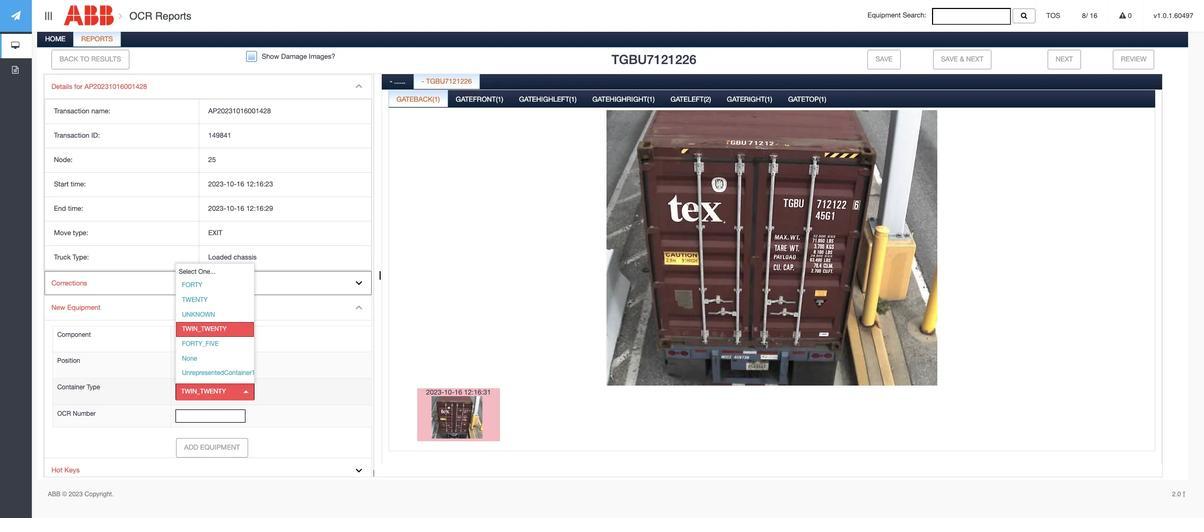 Task type: vqa. For each thing, say whether or not it's contained in the screenshot.


Task type: describe. For each thing, give the bounding box(es) containing it.
copyright.
[[85, 491, 114, 499]]

chassis
[[234, 253, 257, 261]]

equipment for new equipment
[[67, 304, 101, 312]]

move
[[54, 229, 71, 237]]

forty
[[182, 282, 203, 289]]

gateright(1)
[[727, 95, 772, 103]]

new equipment
[[51, 304, 101, 312]]

type:
[[73, 229, 88, 237]]

time: for end time:
[[68, 205, 83, 213]]

2023-10-16 12:16:23
[[208, 180, 273, 188]]

details for ap20231016001428
[[51, 83, 147, 91]]

gatehighright(1)
[[593, 95, 655, 103]]

container
[[57, 384, 85, 392]]

hot keys link
[[45, 459, 372, 483]]

row group inside menu item
[[45, 100, 371, 270]]

add
[[184, 444, 198, 452]]

abb
[[48, 491, 60, 499]]

save button
[[868, 50, 901, 69]]

name:
[[91, 107, 110, 115]]

equipment search:
[[868, 11, 932, 19]]

menu inside tgbu7121226 tab list
[[44, 74, 372, 484]]

exit
[[208, 229, 223, 237]]

truck type:
[[54, 253, 89, 261]]

corrections
[[51, 279, 87, 287]]

149841
[[208, 132, 231, 140]]

images?
[[309, 52, 335, 60]]

next inside button
[[966, 55, 984, 63]]

loaded chassis
[[208, 253, 257, 261]]

gatetop(1) link
[[781, 89, 834, 111]]

16 inside dropdown button
[[1090, 12, 1098, 20]]

8/ 16
[[1082, 12, 1098, 20]]

gateright(1) link
[[720, 89, 780, 111]]

back to results
[[59, 55, 121, 63]]

review
[[1121, 55, 1147, 63]]

corrections link
[[45, 271, 372, 296]]

- for - tgbu7121226
[[422, 77, 424, 85]]

gatefront(1)
[[456, 95, 503, 103]]

- ......
[[390, 77, 406, 85]]

home
[[45, 35, 65, 43]]

type:
[[73, 253, 89, 261]]

1 horizontal spatial reports
[[155, 10, 191, 22]]

add equipment button
[[176, 439, 248, 458]]

save & next
[[941, 55, 984, 63]]

1 vertical spatial tgbu7121226
[[426, 77, 472, 85]]

back to results button
[[51, 50, 129, 69]]

tgbu7121226 tab list
[[36, 29, 1189, 484]]

warning image
[[1120, 12, 1126, 19]]

10- for 12:16:29
[[226, 205, 237, 213]]

results
[[91, 55, 121, 63]]

2023- for 2023-10-16 12:16:31
[[426, 388, 444, 396]]

one...
[[198, 268, 215, 276]]

©
[[62, 491, 67, 499]]

menu item containing details for ap20231016001428
[[45, 75, 372, 271]]

show damage images?
[[262, 52, 335, 60]]

start
[[54, 180, 69, 188]]

add equipment
[[184, 444, 240, 452]]

2023-10-16 12:16:31
[[426, 388, 491, 396]]

transaction for transaction id:
[[54, 132, 89, 140]]

gateback(1) link
[[389, 89, 447, 111]]

1 horizontal spatial tgbu7121226
[[612, 52, 697, 67]]

hot keys
[[51, 467, 80, 475]]

none option
[[176, 352, 254, 367]]

forty option
[[176, 279, 254, 293]]

hot
[[51, 467, 63, 475]]

type
[[87, 384, 100, 392]]

unrepresentedcontainertype
[[182, 370, 265, 377]]

tab list containing gateback(1)
[[389, 89, 1156, 482]]

8/ 16 button
[[1072, 0, 1108, 32]]

tab list containing - ......
[[382, 71, 1163, 484]]

- ...... link
[[382, 71, 413, 93]]

to
[[80, 55, 89, 63]]

tos
[[1047, 12, 1061, 20]]

gatefront(1) link
[[448, 89, 511, 111]]

node:
[[54, 156, 73, 164]]

unknown
[[182, 311, 215, 319]]

save for save
[[876, 55, 893, 63]]

container type
[[57, 384, 100, 392]]

menu item containing new equipment
[[45, 296, 372, 459]]

new equipment link
[[45, 296, 372, 321]]

twin_twenty inside option
[[182, 326, 227, 333]]

twin_twenty option
[[176, 323, 254, 337]]

12:16:31
[[464, 388, 491, 396]]

tos button
[[1036, 0, 1071, 32]]

position
[[57, 358, 80, 365]]

home link
[[38, 29, 73, 50]]

review button
[[1113, 50, 1155, 69]]

gatehighleft(1) link
[[512, 89, 584, 111]]

none
[[182, 355, 197, 363]]

transaction name:
[[54, 107, 110, 115]]



Task type: locate. For each thing, give the bounding box(es) containing it.
0 vertical spatial ap20231016001428
[[84, 83, 147, 91]]

time: right end
[[68, 205, 83, 213]]

next inside button
[[1056, 55, 1073, 63]]

0 vertical spatial ocr
[[129, 10, 152, 22]]

gateback(1)
[[397, 95, 440, 103]]

1 vertical spatial transaction
[[54, 132, 89, 140]]

next
[[966, 55, 984, 63], [1056, 55, 1073, 63]]

2 - from the left
[[422, 77, 424, 85]]

0 vertical spatial time:
[[71, 180, 86, 188]]

ap20231016001428 up name:
[[84, 83, 147, 91]]

twin_twenty down unrepresentedcontainertype option at bottom
[[181, 388, 226, 396]]

row group
[[45, 100, 371, 270]]

ocr for ocr reports
[[129, 10, 152, 22]]

gateleft(2)
[[671, 95, 711, 103]]

1 save from the left
[[876, 55, 893, 63]]

ocr inside menu
[[57, 411, 71, 418]]

0 horizontal spatial save
[[876, 55, 893, 63]]

twenty option
[[176, 293, 254, 308]]

abb © 2023 copyright.
[[48, 491, 114, 499]]

row group containing transaction name:
[[45, 100, 371, 270]]

equipment inside button
[[200, 444, 240, 452]]

gatehighleft(1)
[[519, 95, 577, 103]]

navigation
[[0, 0, 32, 83]]

25
[[208, 156, 216, 164]]

16 for 2023-10-16 12:16:23
[[237, 180, 244, 188]]

1 horizontal spatial equipment
[[200, 444, 240, 452]]

10- down 2023-10-16 12:16:23 at the left of the page
[[226, 205, 237, 213]]

menu containing details for ap20231016001428
[[44, 74, 372, 484]]

ocr for ocr number
[[57, 411, 71, 418]]

ap20231016001428 up 149841
[[208, 107, 271, 115]]

unrepresentedcontainertype option
[[176, 367, 265, 381]]

none text field inside menu item
[[176, 410, 246, 423]]

transaction id:
[[54, 132, 100, 140]]

equipment left the search:
[[868, 11, 901, 19]]

1 vertical spatial ocr
[[57, 411, 71, 418]]

forty_five option
[[176, 337, 254, 352]]

list box
[[176, 279, 265, 381]]

transaction
[[54, 107, 89, 115], [54, 132, 89, 140]]

2023- left 12:16:31
[[426, 388, 444, 396]]

12:16:29
[[246, 205, 273, 213]]

16 left the 12:16:29
[[237, 205, 244, 213]]

- left ......
[[390, 77, 392, 85]]

save for save & next
[[941, 55, 958, 63]]

10- for 12:16:23
[[226, 180, 237, 188]]

truck
[[54, 253, 71, 261]]

2 vertical spatial 10-
[[444, 388, 455, 396]]

0 horizontal spatial equipment
[[67, 304, 101, 312]]

12:16:23
[[246, 180, 273, 188]]

16 for 2023-10-16 12:16:31
[[455, 388, 462, 396]]

v1.0.1.60497
[[1154, 12, 1194, 20]]

1 - from the left
[[390, 77, 392, 85]]

2023- for 2023-10-16 12:16:23
[[208, 180, 226, 188]]

list box containing forty
[[176, 279, 265, 381]]

16 left 12:16:23 on the left top of the page
[[237, 180, 244, 188]]

1 vertical spatial reports
[[81, 35, 113, 43]]

next down tos dropdown button
[[1056, 55, 1073, 63]]

time: right start
[[71, 180, 86, 188]]

- up gateback(1)
[[422, 77, 424, 85]]

1 horizontal spatial ap20231016001428
[[208, 107, 271, 115]]

0 button
[[1109, 0, 1143, 32]]

v1.0.1.60497 button
[[1143, 0, 1204, 32]]

1 horizontal spatial -
[[422, 77, 424, 85]]

save left the &
[[941, 55, 958, 63]]

1 horizontal spatial save
[[941, 55, 958, 63]]

ap20231016001428
[[84, 83, 147, 91], [208, 107, 271, 115]]

0 vertical spatial twin_twenty
[[182, 326, 227, 333]]

2023-10-16 12:16:29
[[208, 205, 273, 213]]

1 vertical spatial twin_twenty
[[181, 388, 226, 396]]

None text field
[[176, 410, 246, 423]]

equipment right new
[[67, 304, 101, 312]]

gatehighright(1) link
[[585, 89, 662, 111]]

1 horizontal spatial next
[[1056, 55, 1073, 63]]

loaded
[[208, 253, 232, 261]]

- tgbu7121226 link
[[414, 71, 479, 93]]

1 vertical spatial menu item
[[45, 296, 372, 459]]

-
[[390, 77, 392, 85], [422, 77, 424, 85]]

menu item
[[45, 75, 372, 271], [45, 296, 372, 459]]

2023- for 2023-10-16 12:16:29
[[208, 205, 226, 213]]

damage
[[281, 52, 307, 60]]

twin_twenty up forty_five
[[182, 326, 227, 333]]

transaction for transaction name:
[[54, 107, 89, 115]]

unknown option
[[176, 308, 254, 323]]

1 vertical spatial equipment
[[67, 304, 101, 312]]

ap20231016001428 inside row group
[[208, 107, 271, 115]]

gateleft(2) link
[[663, 89, 719, 111]]

transaction up transaction id:
[[54, 107, 89, 115]]

twenty
[[182, 296, 208, 304]]

0 vertical spatial transaction
[[54, 107, 89, 115]]

0 horizontal spatial ap20231016001428
[[84, 83, 147, 91]]

2 save from the left
[[941, 55, 958, 63]]

next right the &
[[966, 55, 984, 63]]

10- for 12:16:31
[[444, 388, 455, 396]]

2 next from the left
[[1056, 55, 1073, 63]]

twin_twenty list box
[[176, 384, 255, 401]]

- for - ......
[[390, 77, 392, 85]]

end
[[54, 205, 66, 213]]

tab list
[[382, 71, 1163, 484], [389, 89, 1156, 482]]

16 right 8/
[[1090, 12, 1098, 20]]

0 vertical spatial menu item
[[45, 75, 372, 271]]

show
[[262, 52, 279, 60]]

ocr number
[[57, 411, 96, 418]]

next button
[[1048, 50, 1081, 69]]

search:
[[903, 11, 927, 19]]

number
[[73, 411, 96, 418]]

0 horizontal spatial -
[[390, 77, 392, 85]]

keys
[[64, 467, 80, 475]]

move type:
[[54, 229, 88, 237]]

menu
[[44, 74, 372, 484]]

gatetop(1)
[[788, 95, 827, 103]]

transaction left id:
[[54, 132, 89, 140]]

0 vertical spatial reports
[[155, 10, 191, 22]]

1 vertical spatial 2023-
[[208, 205, 226, 213]]

save & next button
[[933, 50, 992, 69]]

......
[[394, 77, 406, 85]]

8/
[[1082, 12, 1088, 20]]

10- left 12:16:31
[[444, 388, 455, 396]]

reports inside tgbu7121226 tab list
[[81, 35, 113, 43]]

component
[[57, 331, 91, 339]]

2023- down 25
[[208, 180, 226, 188]]

1 vertical spatial ap20231016001428
[[208, 107, 271, 115]]

back
[[59, 55, 78, 63]]

0 horizontal spatial tgbu7121226
[[426, 77, 472, 85]]

1 menu item from the top
[[45, 75, 372, 271]]

2023
[[69, 491, 83, 499]]

reports link
[[74, 29, 120, 50]]

1 vertical spatial 10-
[[226, 205, 237, 213]]

equipment up hot keys link
[[200, 444, 240, 452]]

bars image
[[44, 12, 53, 20]]

time: for start time:
[[71, 180, 86, 188]]

1 vertical spatial time:
[[68, 205, 83, 213]]

2 vertical spatial equipment
[[200, 444, 240, 452]]

tgbu7121226 up gatehighright(1)
[[612, 52, 697, 67]]

10-
[[226, 180, 237, 188], [226, 205, 237, 213], [444, 388, 455, 396]]

16 inside tab list
[[455, 388, 462, 396]]

equipment for add equipment
[[200, 444, 240, 452]]

0 vertical spatial equipment
[[868, 11, 901, 19]]

details
[[51, 83, 72, 91]]

0 horizontal spatial next
[[966, 55, 984, 63]]

save
[[876, 55, 893, 63], [941, 55, 958, 63]]

new
[[51, 304, 65, 312]]

0 horizontal spatial reports
[[81, 35, 113, 43]]

id:
[[91, 132, 100, 140]]

long arrow up image
[[1183, 492, 1186, 498]]

start time:
[[54, 180, 86, 188]]

2 menu item from the top
[[45, 296, 372, 459]]

None field
[[932, 8, 1011, 25]]

end time:
[[54, 205, 83, 213]]

16
[[1090, 12, 1098, 20], [237, 180, 244, 188], [237, 205, 244, 213], [455, 388, 462, 396]]

save down equipment search: in the right top of the page
[[876, 55, 893, 63]]

10- up 2023-10-16 12:16:29
[[226, 180, 237, 188]]

details for ap20231016001428 link
[[45, 75, 372, 99]]

0
[[1126, 12, 1132, 20]]

0 vertical spatial tgbu7121226
[[612, 52, 697, 67]]

0 vertical spatial 10-
[[226, 180, 237, 188]]

forty_five
[[182, 341, 219, 348]]

reports
[[155, 10, 191, 22], [81, 35, 113, 43]]

search image
[[1021, 12, 1028, 19]]

twin_twenty inside list box
[[181, 388, 226, 396]]

1 horizontal spatial ocr
[[129, 10, 152, 22]]

0 horizontal spatial ocr
[[57, 411, 71, 418]]

select one...
[[179, 268, 215, 276]]

2 transaction from the top
[[54, 132, 89, 140]]

2 horizontal spatial equipment
[[868, 11, 901, 19]]

16 for 2023-10-16 12:16:29
[[237, 205, 244, 213]]

select
[[179, 268, 197, 276]]

2023- up exit
[[208, 205, 226, 213]]

16 left 12:16:31
[[455, 388, 462, 396]]

0 vertical spatial 2023-
[[208, 180, 226, 188]]

1 next from the left
[[966, 55, 984, 63]]

ap20231016001428 inside details for ap20231016001428 link
[[84, 83, 147, 91]]

2023- inside tab list
[[426, 388, 444, 396]]

2.0
[[1173, 491, 1183, 499]]

tgbu7121226
[[612, 52, 697, 67], [426, 77, 472, 85]]

1 transaction from the top
[[54, 107, 89, 115]]

tgbu7121226 up the 'gatefront(1)'
[[426, 77, 472, 85]]

2 vertical spatial 2023-
[[426, 388, 444, 396]]

2023-
[[208, 180, 226, 188], [208, 205, 226, 213], [426, 388, 444, 396]]



